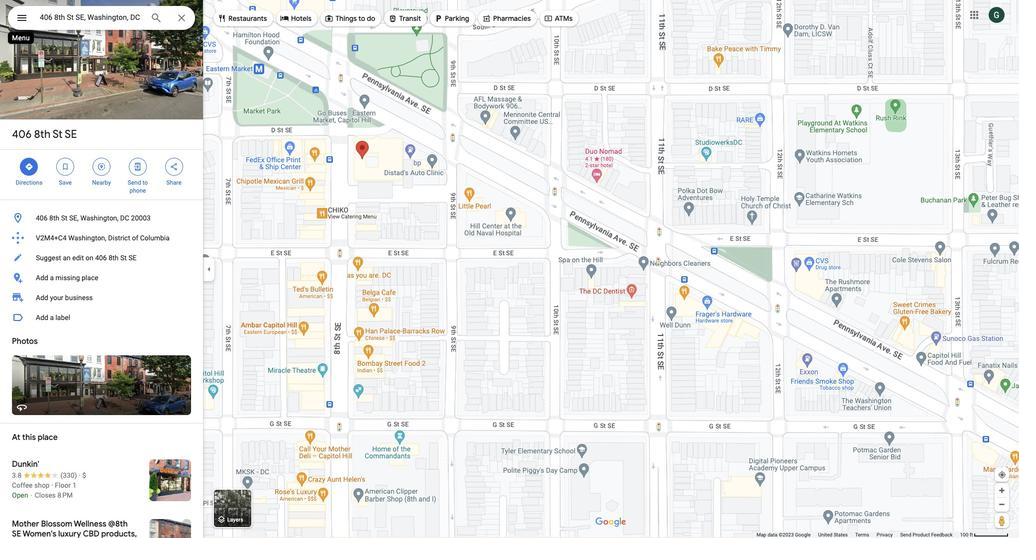 Task type: locate. For each thing, give the bounding box(es) containing it.
8th
[[34, 127, 50, 141], [49, 214, 59, 222], [109, 254, 119, 262]]

of
[[132, 234, 138, 242]]

 atms
[[544, 13, 573, 24]]

united states
[[819, 532, 848, 538]]

send inside send to phone
[[128, 179, 141, 186]]

restaurants
[[229, 14, 267, 23]]

add
[[36, 274, 48, 282], [36, 294, 48, 302], [36, 314, 48, 322]]

place inside button
[[82, 274, 98, 282]]

a left label
[[50, 314, 54, 322]]

cbd
[[83, 529, 100, 538]]

privacy
[[877, 532, 893, 538]]

se inside mother blossom wellness @8th se women's luxury cbd products,
[[12, 529, 21, 538]]

0 vertical spatial 406
[[12, 127, 32, 141]]

 pharmacies
[[482, 13, 531, 24]]

st
[[53, 127, 63, 141], [61, 214, 67, 222], [120, 254, 127, 262]]

0 horizontal spatial se
[[12, 529, 21, 538]]


[[97, 161, 106, 172]]

1 horizontal spatial to
[[359, 14, 365, 23]]

zoom out image
[[999, 501, 1006, 508]]

to up phone
[[143, 179, 148, 186]]

0 horizontal spatial place
[[38, 433, 58, 443]]

st up 
[[53, 127, 63, 141]]

send
[[128, 179, 141, 186], [901, 532, 912, 538]]

1 vertical spatial se
[[129, 254, 137, 262]]

to inside  things to do
[[359, 14, 365, 23]]

406 up 
[[12, 127, 32, 141]]

coffee shop · floor 1 open ⋅ closes 8 pm
[[12, 482, 76, 499]]

se down of
[[129, 254, 137, 262]]

0 vertical spatial 8th
[[34, 127, 50, 141]]

a
[[50, 274, 54, 282], [50, 314, 54, 322]]

1 vertical spatial ·
[[51, 482, 53, 489]]

0 horizontal spatial ·
[[51, 482, 53, 489]]

0 horizontal spatial send
[[128, 179, 141, 186]]

collapse side panel image
[[204, 264, 215, 275]]


[[133, 161, 142, 172]]


[[434, 13, 443, 24]]

0 vertical spatial send
[[128, 179, 141, 186]]

1 add from the top
[[36, 274, 48, 282]]

women's
[[23, 529, 56, 538]]

suggest an edit on 406 8th st se
[[36, 254, 137, 262]]

2 horizontal spatial 406
[[95, 254, 107, 262]]

coffee
[[12, 482, 33, 489]]

3 add from the top
[[36, 314, 48, 322]]

0 horizontal spatial to
[[143, 179, 148, 186]]

terms
[[856, 532, 870, 538]]

1 horizontal spatial 406
[[36, 214, 48, 222]]

1 vertical spatial st
[[61, 214, 67, 222]]

to left do
[[359, 14, 365, 23]]

product
[[913, 532, 931, 538]]

share
[[166, 179, 182, 186]]

terms button
[[856, 532, 870, 538]]

2 vertical spatial se
[[12, 529, 21, 538]]

1 horizontal spatial ·
[[79, 472, 81, 480]]

columbia
[[140, 234, 170, 242]]

 button
[[8, 6, 36, 32]]

se up 
[[65, 127, 77, 141]]

add for add your business
[[36, 294, 48, 302]]

save
[[59, 179, 72, 186]]

zoom in image
[[999, 487, 1006, 494]]

st for se
[[53, 127, 63, 141]]

·
[[79, 472, 81, 480], [51, 482, 53, 489]]

add down suggest
[[36, 274, 48, 282]]

8 pm
[[58, 491, 73, 499]]

se left the women's
[[12, 529, 21, 538]]

mother
[[12, 519, 39, 529]]

add left label
[[36, 314, 48, 322]]

add for add a missing place
[[36, 274, 48, 282]]

0 vertical spatial place
[[82, 274, 98, 282]]

add a missing place
[[36, 274, 98, 282]]

2 vertical spatial add
[[36, 314, 48, 322]]

place right "this"
[[38, 433, 58, 443]]

privacy button
[[877, 532, 893, 538]]

1 a from the top
[[50, 274, 54, 282]]

footer
[[757, 532, 961, 538]]

hotels
[[291, 14, 312, 23]]

1 vertical spatial send
[[901, 532, 912, 538]]

a left missing at bottom
[[50, 274, 54, 282]]

united states button
[[819, 532, 848, 538]]


[[218, 13, 227, 24]]

 restaurants
[[218, 13, 267, 24]]

· right shop
[[51, 482, 53, 489]]

st left se,
[[61, 214, 67, 222]]

place
[[82, 274, 98, 282], [38, 433, 58, 443]]

406
[[12, 127, 32, 141], [36, 214, 48, 222], [95, 254, 107, 262]]

0 vertical spatial a
[[50, 274, 54, 282]]

3.8 stars 330 reviews image
[[12, 471, 77, 481]]

1 vertical spatial 406
[[36, 214, 48, 222]]

phone
[[130, 187, 146, 194]]

2 add from the top
[[36, 294, 48, 302]]

washington, up v2m4+c4 washington, district of columbia button
[[80, 214, 119, 222]]

to
[[359, 14, 365, 23], [143, 179, 148, 186]]

add your business
[[36, 294, 93, 302]]

2 horizontal spatial se
[[129, 254, 137, 262]]

mother blossom wellness @8th se women's luxury cbd products,
[[12, 519, 137, 538]]

 things to do
[[325, 13, 376, 24]]

1 horizontal spatial send
[[901, 532, 912, 538]]

1 vertical spatial add
[[36, 294, 48, 302]]

a for label
[[50, 314, 54, 322]]

add left your
[[36, 294, 48, 302]]

1 vertical spatial a
[[50, 314, 54, 322]]

send up phone
[[128, 179, 141, 186]]

0 vertical spatial ·
[[79, 472, 81, 480]]

place down on
[[82, 274, 98, 282]]

0 vertical spatial to
[[359, 14, 365, 23]]

do
[[367, 14, 376, 23]]

add a label button
[[0, 308, 203, 328]]

v2m4+c4 washington, district of columbia
[[36, 234, 170, 242]]

map
[[757, 532, 767, 538]]

photos
[[12, 337, 38, 347]]

0 vertical spatial se
[[65, 127, 77, 141]]

send inside button
[[901, 532, 912, 538]]

open
[[12, 491, 28, 499]]

footer inside google maps "element"
[[757, 532, 961, 538]]

send product feedback button
[[901, 532, 953, 538]]


[[61, 161, 70, 172]]

washington, up the suggest an edit on 406 8th st se
[[68, 234, 106, 242]]

dc
[[120, 214, 129, 222]]

100 ft
[[961, 532, 974, 538]]

layers
[[227, 517, 243, 524]]

washington,
[[80, 214, 119, 222], [68, 234, 106, 242]]

1 vertical spatial to
[[143, 179, 148, 186]]

0 horizontal spatial 406
[[12, 127, 32, 141]]

1 horizontal spatial place
[[82, 274, 98, 282]]

2 a from the top
[[50, 314, 54, 322]]

406 for 406 8th st se, washington, dc 20003
[[36, 214, 48, 222]]

st down district
[[120, 254, 127, 262]]

0 vertical spatial add
[[36, 274, 48, 282]]

mother blossom wellness @8th se women's luxury cbd products, link
[[0, 511, 203, 538]]

406 8th st se main content
[[0, 0, 203, 538]]

406 8th st se
[[12, 127, 77, 141]]

· $
[[79, 472, 86, 480]]

se inside button
[[129, 254, 137, 262]]

1 vertical spatial 8th
[[49, 214, 59, 222]]

0 vertical spatial st
[[53, 127, 63, 141]]

406 8th st se, washington, dc 20003
[[36, 214, 151, 222]]

406 8th St SE, Washington, DC 20003 field
[[8, 6, 195, 30]]

to inside send to phone
[[143, 179, 148, 186]]

show street view coverage image
[[995, 513, 1010, 528]]

406 right on
[[95, 254, 107, 262]]

None field
[[40, 11, 142, 23]]

· left price: inexpensive 'icon'
[[79, 472, 81, 480]]

footer containing map data ©2023 google
[[757, 532, 961, 538]]

send left product
[[901, 532, 912, 538]]

406 up "v2m4+c4"
[[36, 214, 48, 222]]

business
[[65, 294, 93, 302]]

1 horizontal spatial se
[[65, 127, 77, 141]]



Task type: describe. For each thing, give the bounding box(es) containing it.
v2m4+c4
[[36, 234, 67, 242]]


[[325, 13, 334, 24]]

price: inexpensive image
[[82, 472, 86, 480]]

add your business link
[[0, 288, 203, 308]]

ft
[[970, 532, 974, 538]]

st for se,
[[61, 214, 67, 222]]


[[280, 13, 289, 24]]

 hotels
[[280, 13, 312, 24]]

feedback
[[932, 532, 953, 538]]

send for send product feedback
[[901, 532, 912, 538]]

suggest an edit on 406 8th st se button
[[0, 248, 203, 268]]

2 vertical spatial 8th
[[109, 254, 119, 262]]

0 vertical spatial washington,
[[80, 214, 119, 222]]

show your location image
[[998, 471, 1007, 480]]

suggest
[[36, 254, 61, 262]]

map data ©2023 google
[[757, 532, 811, 538]]

 search field
[[8, 6, 195, 32]]

directions
[[16, 179, 42, 186]]

google
[[796, 532, 811, 538]]

shop
[[34, 482, 50, 489]]

dunkin'
[[12, 460, 39, 470]]

 transit
[[389, 13, 421, 24]]

on
[[86, 254, 93, 262]]

pharmacies
[[493, 14, 531, 23]]

at
[[12, 433, 20, 443]]

parking
[[445, 14, 470, 23]]

20003
[[131, 214, 151, 222]]

8th for se,
[[49, 214, 59, 222]]

data
[[768, 532, 778, 538]]


[[544, 13, 553, 24]]

send product feedback
[[901, 532, 953, 538]]

google account: greg robinson  
(robinsongreg175@gmail.com) image
[[989, 7, 1005, 23]]

blossom
[[41, 519, 72, 529]]


[[170, 161, 179, 172]]

united
[[819, 532, 833, 538]]

send to phone
[[128, 179, 148, 194]]

add a missing place button
[[0, 268, 203, 288]]

2 vertical spatial st
[[120, 254, 127, 262]]


[[25, 161, 34, 172]]

100 ft button
[[961, 532, 1009, 538]]

products,
[[101, 529, 137, 538]]

send for send to phone
[[128, 179, 141, 186]]

label
[[56, 314, 70, 322]]

· inside coffee shop · floor 1 open ⋅ closes 8 pm
[[51, 482, 53, 489]]

100
[[961, 532, 969, 538]]

2 vertical spatial 406
[[95, 254, 107, 262]]

8th for se
[[34, 127, 50, 141]]

luxury
[[58, 529, 81, 538]]

transit
[[399, 14, 421, 23]]

actions for 406 8th st se region
[[0, 150, 203, 200]]


[[482, 13, 491, 24]]

wellness
[[74, 519, 106, 529]]

closes
[[35, 491, 56, 499]]

⋅
[[30, 491, 33, 499]]

@8th
[[108, 519, 128, 529]]


[[389, 13, 398, 24]]

missing
[[56, 274, 80, 282]]

this
[[22, 433, 36, 443]]

google maps element
[[0, 0, 1020, 538]]

a for missing
[[50, 274, 54, 282]]

district
[[108, 234, 130, 242]]

nearby
[[92, 179, 111, 186]]

©2023
[[779, 532, 794, 538]]

an
[[63, 254, 71, 262]]

1 vertical spatial washington,
[[68, 234, 106, 242]]

1 vertical spatial place
[[38, 433, 58, 443]]

atms
[[555, 14, 573, 23]]


[[16, 11, 28, 25]]

se,
[[69, 214, 79, 222]]

edit
[[72, 254, 84, 262]]

1
[[73, 482, 76, 489]]

at this place
[[12, 433, 58, 443]]

none field inside the 406 8th st se, washington, dc 20003 field
[[40, 11, 142, 23]]

v2m4+c4 washington, district of columbia button
[[0, 228, 203, 248]]

$
[[82, 472, 86, 480]]

406 8th st se, washington, dc 20003 button
[[0, 208, 203, 228]]

406 for 406 8th st se
[[12, 127, 32, 141]]

things
[[336, 14, 357, 23]]

 parking
[[434, 13, 470, 24]]

add for add a label
[[36, 314, 48, 322]]

(330)
[[60, 472, 77, 480]]

floor
[[55, 482, 71, 489]]



Task type: vqa. For each thing, say whether or not it's contained in the screenshot.


